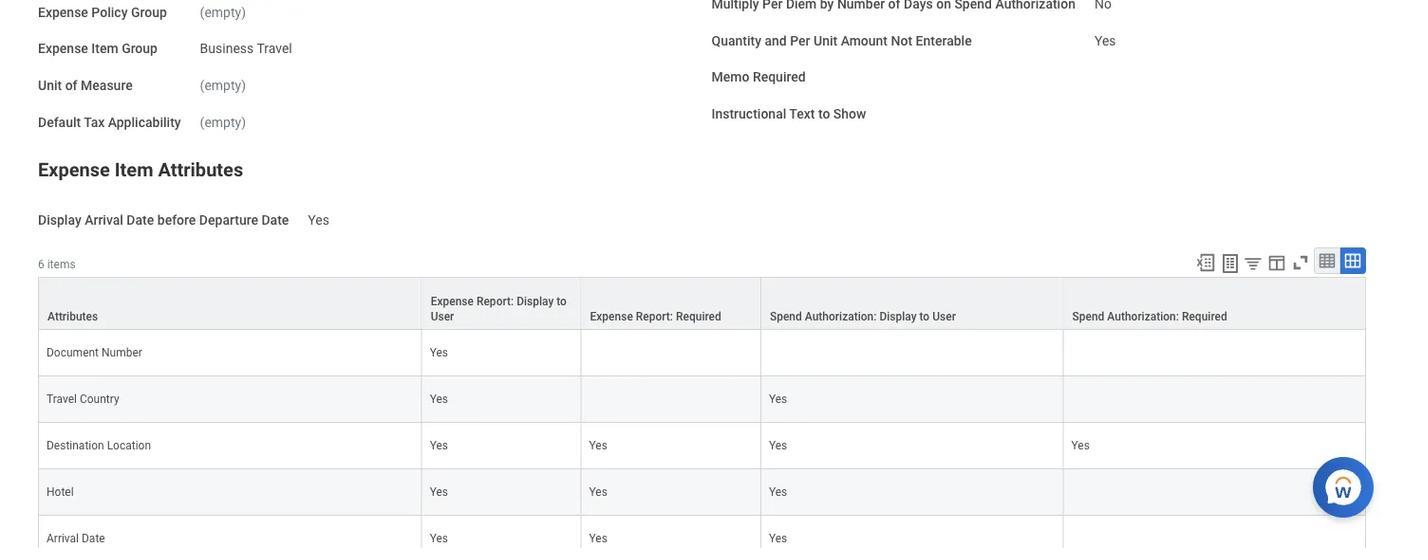 Task type: vqa. For each thing, say whether or not it's contained in the screenshot.
ROW containing Destination Location
yes



Task type: describe. For each thing, give the bounding box(es) containing it.
item for group
[[92, 41, 118, 57]]

expand table image
[[1344, 252, 1363, 271]]

travel country element
[[47, 390, 119, 407]]

amount
[[841, 33, 888, 48]]

departure
[[199, 212, 258, 228]]

to for spend authorization: display to user
[[920, 311, 930, 324]]

date inside row
[[82, 533, 105, 546]]

(empty) for measure
[[200, 78, 246, 93]]

1 vertical spatial unit
[[38, 78, 62, 93]]

applicability
[[108, 115, 181, 130]]

memo
[[712, 69, 750, 85]]

default tax applicability
[[38, 115, 181, 130]]

export to worksheets image
[[1220, 253, 1242, 276]]

before
[[157, 212, 196, 228]]

click to view/edit grid preferences image
[[1267, 253, 1288, 274]]

destination location element
[[47, 436, 151, 453]]

1 horizontal spatial required
[[753, 69, 806, 85]]

quantity and per unit amount not enterable
[[712, 33, 972, 48]]

group for expense policy group
[[131, 4, 167, 20]]

expense for expense report: required
[[590, 311, 633, 324]]

policy
[[92, 4, 128, 20]]

2 horizontal spatial date
[[262, 212, 289, 228]]

text
[[790, 106, 815, 122]]

display arrival date before departure date
[[38, 212, 289, 228]]

items
[[47, 258, 76, 272]]

row containing arrival date
[[38, 517, 1367, 549]]

display arrival date before departure date element
[[308, 201, 330, 229]]

authorization: for required
[[1108, 311, 1180, 324]]

required for spend authorization: required
[[1182, 311, 1228, 324]]

quantity and per unit amount not enterable element
[[1095, 21, 1116, 49]]

country
[[80, 393, 119, 407]]

expense item attributes button
[[38, 159, 243, 181]]

6 items
[[38, 258, 76, 272]]

instructional
[[712, 106, 787, 122]]

0 vertical spatial travel
[[257, 41, 292, 57]]

1 horizontal spatial date
[[127, 212, 154, 228]]

document number element
[[47, 343, 142, 360]]

arrival inside row
[[47, 533, 79, 546]]

location
[[107, 440, 151, 453]]

expense item group
[[38, 41, 158, 57]]

memo required
[[712, 69, 806, 85]]

spend for spend authorization: required
[[1073, 311, 1105, 324]]

expense for expense policy group
[[38, 4, 88, 20]]

spend authorization: required
[[1073, 311, 1228, 324]]

spend authorization: display to user button
[[762, 278, 1063, 330]]

and
[[765, 33, 787, 48]]

to for expense report: display to user
[[557, 296, 567, 309]]

required for expense report: required
[[676, 311, 722, 324]]

show
[[834, 106, 867, 122]]

expense report: display to user
[[431, 296, 567, 324]]

export to excel image
[[1196, 253, 1217, 274]]

business
[[200, 41, 254, 57]]

travel inside row
[[47, 393, 77, 407]]

business travel
[[200, 41, 292, 57]]

0 vertical spatial attributes
[[158, 159, 243, 181]]

hotel element
[[47, 483, 74, 500]]



Task type: locate. For each thing, give the bounding box(es) containing it.
0 vertical spatial to
[[819, 106, 830, 122]]

attributes inside popup button
[[47, 311, 98, 324]]

row containing destination location
[[38, 424, 1367, 470]]

not
[[891, 33, 913, 48]]

unit left of
[[38, 78, 62, 93]]

1 vertical spatial item
[[115, 159, 153, 181]]

2 user from the left
[[933, 311, 956, 324]]

user
[[431, 311, 454, 324], [933, 311, 956, 324]]

spend for spend authorization: display to user
[[770, 311, 802, 324]]

multiply per diem by number of days on spend authorization element
[[1095, 0, 1112, 13]]

2 authorization: from the left
[[1108, 311, 1180, 324]]

(empty) for applicability
[[200, 115, 246, 130]]

0 horizontal spatial user
[[431, 311, 454, 324]]

item
[[92, 41, 118, 57], [115, 159, 153, 181]]

item up measure
[[92, 41, 118, 57]]

1 horizontal spatial attributes
[[158, 159, 243, 181]]

2 vertical spatial display
[[880, 311, 917, 324]]

2 horizontal spatial display
[[880, 311, 917, 324]]

toolbar
[[1187, 248, 1367, 277]]

default
[[38, 115, 81, 130]]

tax
[[84, 115, 105, 130]]

2 row from the top
[[38, 331, 1367, 377]]

user inside expense report: display to user
[[431, 311, 454, 324]]

0 vertical spatial (empty)
[[200, 4, 246, 20]]

1 horizontal spatial arrival
[[85, 212, 123, 228]]

spend inside spend authorization: required popup button
[[1073, 311, 1105, 324]]

1 authorization: from the left
[[805, 311, 877, 324]]

arrival
[[85, 212, 123, 228], [47, 533, 79, 546]]

1 vertical spatial report:
[[636, 311, 673, 324]]

item for attributes
[[115, 159, 153, 181]]

1 vertical spatial group
[[122, 41, 158, 57]]

2 horizontal spatial to
[[920, 311, 930, 324]]

expense report: required button
[[582, 278, 761, 330]]

cell
[[582, 331, 762, 377], [762, 331, 1064, 377], [1064, 331, 1367, 377], [582, 377, 762, 424], [1064, 377, 1367, 424], [1064, 470, 1367, 517], [1064, 517, 1367, 549]]

0 horizontal spatial travel
[[47, 393, 77, 407]]

1 horizontal spatial to
[[819, 106, 830, 122]]

6
[[38, 258, 44, 272]]

1 horizontal spatial authorization:
[[1108, 311, 1180, 324]]

0 horizontal spatial to
[[557, 296, 567, 309]]

0 horizontal spatial arrival
[[47, 533, 79, 546]]

item inside group
[[115, 159, 153, 181]]

4 row from the top
[[38, 424, 1367, 470]]

1 horizontal spatial display
[[517, 296, 554, 309]]

user for expense report: display to user
[[431, 311, 454, 324]]

required
[[753, 69, 806, 85], [676, 311, 722, 324], [1182, 311, 1228, 324]]

enterable
[[916, 33, 972, 48]]

1 vertical spatial to
[[557, 296, 567, 309]]

user for spend authorization: display to user
[[933, 311, 956, 324]]

arrival date
[[47, 533, 105, 546]]

3 row from the top
[[38, 377, 1367, 424]]

(empty) for group
[[200, 4, 246, 20]]

1 (empty) from the top
[[200, 4, 246, 20]]

0 vertical spatial unit
[[814, 33, 838, 48]]

attributes up before on the top left
[[158, 159, 243, 181]]

display
[[38, 212, 81, 228], [517, 296, 554, 309], [880, 311, 917, 324]]

0 horizontal spatial report:
[[477, 296, 514, 309]]

number
[[102, 347, 142, 360]]

expense item attributes group
[[38, 155, 1367, 549]]

to inside expense report: display to user
[[557, 296, 567, 309]]

5 row from the top
[[38, 470, 1367, 517]]

date
[[127, 212, 154, 228], [262, 212, 289, 228], [82, 533, 105, 546]]

authorization: for display
[[805, 311, 877, 324]]

row containing expense report: display to user
[[38, 277, 1367, 331]]

2 vertical spatial to
[[920, 311, 930, 324]]

display for expense report: display to user
[[517, 296, 554, 309]]

row containing travel country
[[38, 377, 1367, 424]]

hotel
[[47, 486, 74, 500]]

1 horizontal spatial spend
[[1073, 311, 1105, 324]]

3 (empty) from the top
[[200, 115, 246, 130]]

1 user from the left
[[431, 311, 454, 324]]

expense inside expense report: display to user
[[431, 296, 474, 309]]

report:
[[477, 296, 514, 309], [636, 311, 673, 324]]

authorization:
[[805, 311, 877, 324], [1108, 311, 1180, 324]]

arrival down 'hotel'
[[47, 533, 79, 546]]

yes
[[1095, 33, 1116, 48], [308, 212, 330, 228], [430, 347, 448, 360], [430, 393, 448, 407], [769, 393, 788, 407], [430, 440, 448, 453], [589, 440, 608, 453], [769, 440, 788, 453], [1072, 440, 1090, 453], [430, 486, 448, 500], [589, 486, 608, 500], [769, 486, 788, 500], [430, 533, 448, 546], [589, 533, 608, 546], [769, 533, 788, 546]]

0 vertical spatial display
[[38, 212, 81, 228]]

0 horizontal spatial authorization:
[[805, 311, 877, 324]]

1 vertical spatial travel
[[47, 393, 77, 407]]

expense for expense item group
[[38, 41, 88, 57]]

date down 'destination location'
[[82, 533, 105, 546]]

row containing hotel
[[38, 470, 1367, 517]]

expense for expense item attributes
[[38, 159, 110, 181]]

2 vertical spatial (empty)
[[200, 115, 246, 130]]

report: inside expense report: display to user
[[477, 296, 514, 309]]

0 horizontal spatial display
[[38, 212, 81, 228]]

group down 'policy'
[[122, 41, 158, 57]]

expense report: display to user button
[[422, 278, 581, 330]]

travel country
[[47, 393, 119, 407]]

expense item attributes
[[38, 159, 243, 181]]

item down "applicability" at the left top of the page
[[115, 159, 153, 181]]

business travel element
[[200, 37, 292, 57]]

document number
[[47, 347, 142, 360]]

of
[[65, 78, 77, 93]]

2 spend from the left
[[1073, 311, 1105, 324]]

0 horizontal spatial unit
[[38, 78, 62, 93]]

unit
[[814, 33, 838, 48], [38, 78, 62, 93]]

arrival date element
[[47, 529, 105, 546]]

0 horizontal spatial required
[[676, 311, 722, 324]]

report: for display
[[477, 296, 514, 309]]

group for expense item group
[[122, 41, 158, 57]]

1 vertical spatial arrival
[[47, 533, 79, 546]]

per
[[790, 33, 811, 48]]

display inside expense report: display to user
[[517, 296, 554, 309]]

document
[[47, 347, 99, 360]]

arrival down expense item attributes button
[[85, 212, 123, 228]]

expense policy group
[[38, 4, 167, 20]]

2 (empty) from the top
[[200, 78, 246, 93]]

travel left the country
[[47, 393, 77, 407]]

2 horizontal spatial required
[[1182, 311, 1228, 324]]

date left display arrival date before departure date element
[[262, 212, 289, 228]]

attributes up document
[[47, 311, 98, 324]]

expense
[[38, 4, 88, 20], [38, 41, 88, 57], [38, 159, 110, 181], [431, 296, 474, 309], [590, 311, 633, 324]]

0 vertical spatial group
[[131, 4, 167, 20]]

display inside spend authorization: display to user popup button
[[880, 311, 917, 324]]

unit of measure
[[38, 78, 133, 93]]

to
[[819, 106, 830, 122], [557, 296, 567, 309], [920, 311, 930, 324]]

0 vertical spatial report:
[[477, 296, 514, 309]]

0 vertical spatial item
[[92, 41, 118, 57]]

row
[[38, 277, 1367, 331], [38, 331, 1367, 377], [38, 377, 1367, 424], [38, 424, 1367, 470], [38, 470, 1367, 517], [38, 517, 1367, 549]]

unit right per
[[814, 33, 838, 48]]

report: for required
[[636, 311, 673, 324]]

0 horizontal spatial date
[[82, 533, 105, 546]]

destination
[[47, 440, 104, 453]]

destination location
[[47, 440, 151, 453]]

spend authorization: required button
[[1064, 278, 1366, 330]]

expense inside expense report: required popup button
[[590, 311, 633, 324]]

0 horizontal spatial attributes
[[47, 311, 98, 324]]

1 spend from the left
[[770, 311, 802, 324]]

6 row from the top
[[38, 517, 1367, 549]]

group
[[131, 4, 167, 20], [122, 41, 158, 57]]

0 vertical spatial arrival
[[85, 212, 123, 228]]

row containing document number
[[38, 331, 1367, 377]]

0 horizontal spatial spend
[[770, 311, 802, 324]]

travel
[[257, 41, 292, 57], [47, 393, 77, 407]]

date left before on the top left
[[127, 212, 154, 228]]

attributes
[[158, 159, 243, 181], [47, 311, 98, 324]]

1 vertical spatial (empty)
[[200, 78, 246, 93]]

(empty)
[[200, 4, 246, 20], [200, 78, 246, 93], [200, 115, 246, 130]]

1 horizontal spatial travel
[[257, 41, 292, 57]]

1 horizontal spatial unit
[[814, 33, 838, 48]]

attributes button
[[39, 278, 421, 330]]

spend
[[770, 311, 802, 324], [1073, 311, 1105, 324]]

measure
[[81, 78, 133, 93]]

group right 'policy'
[[131, 4, 167, 20]]

select to filter grid data image
[[1243, 254, 1264, 274]]

expense report: required
[[590, 311, 722, 324]]

1 vertical spatial display
[[517, 296, 554, 309]]

quantity
[[712, 33, 762, 48]]

spend authorization: display to user
[[770, 311, 956, 324]]

spend inside spend authorization: display to user popup button
[[770, 311, 802, 324]]

instructional text to show
[[712, 106, 867, 122]]

1 horizontal spatial report:
[[636, 311, 673, 324]]

travel right business at top left
[[257, 41, 292, 57]]

table image
[[1318, 252, 1337, 271]]

1 horizontal spatial user
[[933, 311, 956, 324]]

expense for expense report: display to user
[[431, 296, 474, 309]]

display for spend authorization: display to user
[[880, 311, 917, 324]]

toolbar inside expense item attributes group
[[1187, 248, 1367, 277]]

fullscreen image
[[1291, 253, 1312, 274]]

1 vertical spatial attributes
[[47, 311, 98, 324]]

1 row from the top
[[38, 277, 1367, 331]]



